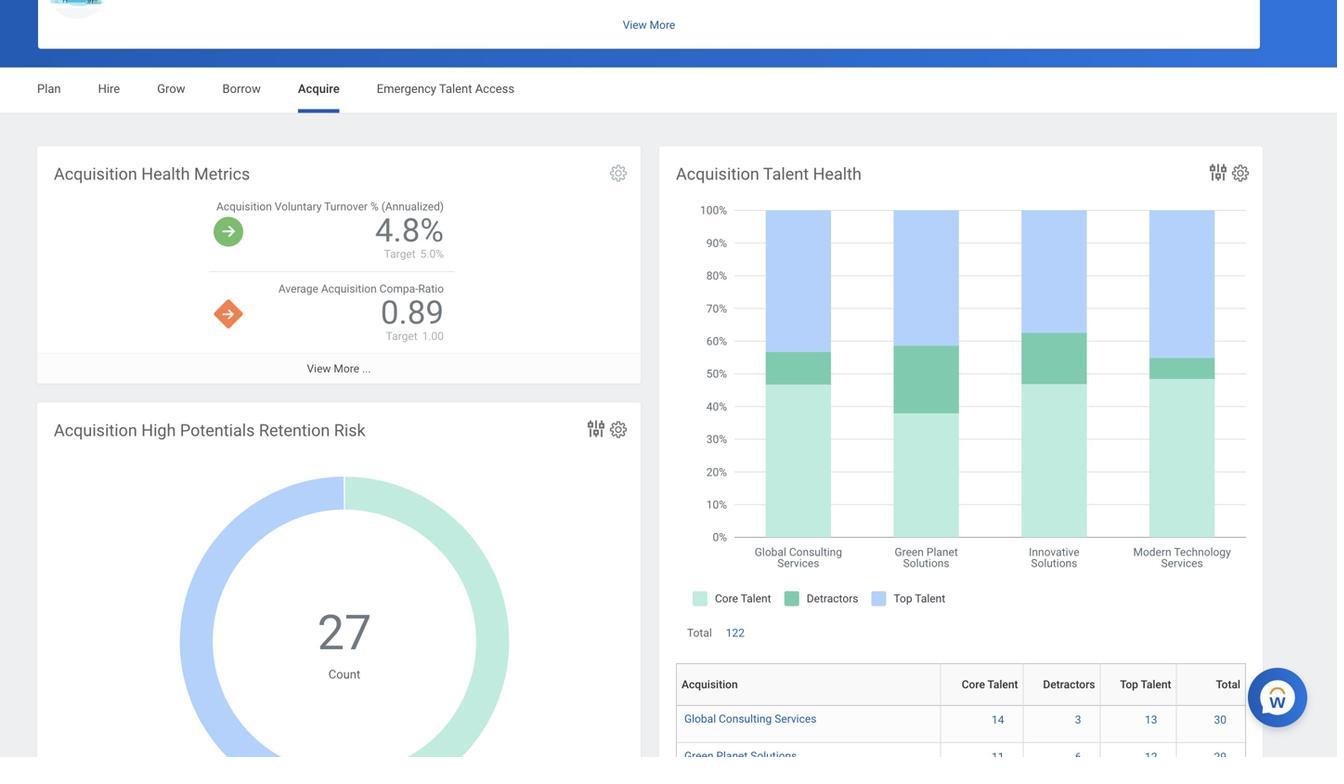 Task type: describe. For each thing, give the bounding box(es) containing it.
ratio
[[419, 282, 444, 295]]

30 button
[[1215, 712, 1230, 727]]

turnover
[[324, 200, 368, 213]]

top talent
[[1121, 678, 1172, 691]]

core talent image
[[949, 750, 1016, 757]]

view
[[307, 362, 331, 375]]

neutral good image
[[214, 217, 243, 247]]

acquisition for acquisition talent health
[[676, 164, 760, 184]]

view more ...
[[307, 362, 371, 375]]

acquisition for acquisition voluntary turnover % (annualized)
[[216, 200, 272, 213]]

metrics
[[194, 164, 250, 184]]

talent for acquisition
[[764, 164, 809, 184]]

top
[[1121, 678, 1139, 691]]

compa-
[[380, 282, 419, 295]]

acquisition voluntary turnover % (annualized)
[[216, 200, 444, 213]]

0 horizontal spatial total
[[688, 627, 712, 640]]

1 health from the left
[[141, 164, 190, 184]]

emergency
[[377, 82, 437, 96]]

configure and view chart data image
[[585, 418, 608, 440]]

acquisition for acquisition health metrics
[[54, 164, 137, 184]]

average
[[279, 282, 319, 295]]

detractors image
[[1032, 750, 1093, 757]]

plan
[[37, 82, 61, 96]]

14
[[992, 713, 1005, 726]]

high
[[141, 421, 176, 440]]

detractors button
[[1029, 663, 1108, 705]]

27
[[318, 605, 372, 661]]

hire
[[98, 82, 120, 96]]

configure acquisition talent health image
[[1231, 163, 1252, 184]]

acquisition health metrics element
[[37, 146, 641, 384]]

voluntary
[[275, 200, 322, 213]]

acquire
[[298, 82, 340, 96]]

borrow
[[223, 82, 261, 96]]

neutral bad image
[[214, 299, 243, 329]]

global consulting services link
[[685, 709, 817, 725]]

total button
[[1182, 678, 1241, 691]]

27 count
[[318, 605, 372, 681]]

13
[[1146, 713, 1158, 726]]

core
[[962, 678, 986, 691]]

talent for emergency
[[439, 82, 472, 96]]

1 vertical spatial total
[[1217, 678, 1241, 691]]

14 button
[[992, 712, 1008, 727]]

3
[[1076, 713, 1082, 726]]

122 button
[[726, 626, 748, 641]]

potentials
[[180, 421, 255, 440]]

global consulting services
[[685, 712, 817, 725]]

acquisition talent health element
[[660, 146, 1264, 757]]

%
[[371, 200, 379, 213]]

talent for top
[[1142, 678, 1172, 691]]

emergency talent access
[[377, 82, 515, 96]]

view more ... link
[[37, 353, 641, 384]]



Task type: vqa. For each thing, say whether or not it's contained in the screenshot.
topmost Suggestions
no



Task type: locate. For each thing, give the bounding box(es) containing it.
5.0%
[[421, 248, 444, 261]]

total
[[688, 627, 712, 640], [1217, 678, 1241, 691]]

total left 122
[[688, 627, 712, 640]]

tab list containing plan
[[19, 68, 1319, 113]]

1.00
[[422, 330, 444, 343]]

acquisition inside acquisition button
[[682, 678, 738, 691]]

27 button
[[318, 601, 375, 666]]

grow
[[157, 82, 185, 96]]

122
[[726, 627, 745, 640]]

acquisition talent health
[[676, 164, 862, 184]]

configure acquisition high potentials retention risk image
[[609, 420, 629, 440]]

target
[[384, 248, 416, 261], [386, 330, 418, 343]]

acquisition
[[54, 164, 137, 184], [676, 164, 760, 184], [216, 200, 272, 213], [321, 282, 377, 295], [54, 421, 137, 440], [682, 678, 738, 691]]

0.89
[[381, 293, 444, 332]]

acquisition for acquisition high potentials retention risk
[[54, 421, 137, 440]]

average acquisition compa-ratio
[[279, 282, 444, 295]]

acquisition high potentials retention risk
[[54, 421, 366, 440]]

total image
[[1185, 750, 1239, 757]]

0 vertical spatial target
[[384, 248, 416, 261]]

(annualized)
[[382, 200, 444, 213]]

3 button
[[1076, 712, 1085, 727]]

configure acquisition health metrics image
[[609, 163, 629, 184]]

target inside 4.8% target 5.0%
[[384, 248, 416, 261]]

target inside 0.89 target 1.00
[[386, 330, 418, 343]]

1 vertical spatial target
[[386, 330, 418, 343]]

risk
[[334, 421, 366, 440]]

talent inside tab list
[[439, 82, 472, 96]]

acquisition button
[[682, 664, 948, 706]]

4.8% target 5.0%
[[375, 212, 444, 261]]

30
[[1215, 713, 1227, 726]]

target for 0.89
[[386, 330, 418, 343]]

1 horizontal spatial total
[[1217, 678, 1241, 691]]

2 health from the left
[[814, 164, 862, 184]]

0.89 target 1.00
[[381, 293, 444, 343]]

talent inside the "top talent" 'button'
[[1142, 678, 1172, 691]]

target left 1.00 at the left of the page
[[386, 330, 418, 343]]

talent
[[439, 82, 472, 96], [764, 164, 809, 184], [988, 678, 1019, 691], [1142, 678, 1172, 691]]

services
[[775, 712, 817, 725]]

global
[[685, 712, 716, 725]]

4.8%
[[375, 212, 444, 250]]

acquisition high potentials retention risk element
[[37, 403, 641, 757]]

acquisition inside acquisition high potentials retention risk element
[[54, 421, 137, 440]]

retention
[[259, 421, 330, 440]]

1 horizontal spatial health
[[814, 164, 862, 184]]

core talent button
[[946, 663, 1031, 705]]

...
[[362, 362, 371, 375]]

core talent
[[962, 678, 1019, 691]]

count
[[329, 667, 361, 681]]

target left "5.0%"
[[384, 248, 416, 261]]

acquisition health metrics
[[54, 164, 250, 184]]

13 button
[[1146, 712, 1161, 727]]

total up 30 button on the bottom right of page
[[1217, 678, 1241, 691]]

more
[[334, 362, 360, 375]]

configure and view chart data image
[[1208, 161, 1230, 184]]

target for 4.8%
[[384, 248, 416, 261]]

detractors
[[1044, 678, 1096, 691]]

talent inside core talent button
[[988, 678, 1019, 691]]

consulting
[[719, 712, 772, 725]]

health
[[141, 164, 190, 184], [814, 164, 862, 184]]

top talent button
[[1106, 663, 1184, 705]]

0 horizontal spatial health
[[141, 164, 190, 184]]

0 vertical spatial total
[[688, 627, 712, 640]]

talent for core
[[988, 678, 1019, 691]]

tab list
[[19, 68, 1319, 113]]

top talent image
[[1109, 750, 1169, 757]]

access
[[475, 82, 515, 96]]



